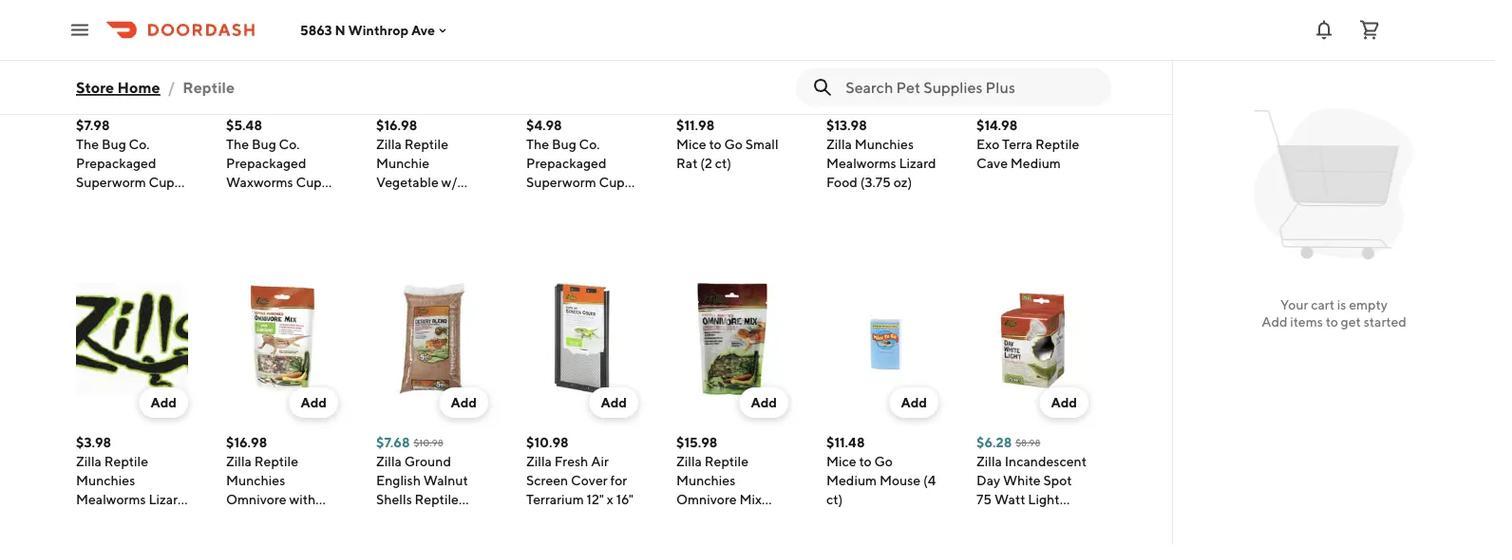 Task type: vqa. For each thing, say whether or not it's contained in the screenshot.
Store Info
no



Task type: locate. For each thing, give the bounding box(es) containing it.
the down $5.48
[[226, 136, 249, 152]]

the for the bug co. prepackaged superworm cup (50 ct)
[[76, 136, 99, 152]]

0 horizontal spatial medium
[[826, 473, 877, 488]]

zilla inside $15.98 zilla reptile munchies omnivore mix lizard food (4 oz)
[[676, 454, 702, 469]]

ct) down waxworms
[[251, 193, 268, 209]]

4
[[441, 193, 449, 209]]

1 horizontal spatial calcium
[[376, 193, 426, 209]]

1 the from the left
[[76, 136, 99, 152]]

calcium
[[376, 193, 426, 209], [226, 511, 276, 526]]

0 vertical spatial to
[[709, 136, 722, 152]]

0 horizontal spatial prepackaged
[[76, 155, 156, 171]]

1 horizontal spatial (5
[[430, 511, 443, 526]]

0 horizontal spatial (50
[[76, 193, 98, 209]]

reptile inside $14.98 exo terra reptile cave medium
[[1035, 136, 1079, 152]]

1 horizontal spatial (50
[[226, 193, 248, 209]]

ct) down the $7.98
[[101, 193, 117, 209]]

bug inside $5.48 the bug co. prepackaged waxworms cup (50 ct)
[[252, 136, 276, 152]]

1 cup from the left
[[149, 174, 175, 190]]

go
[[724, 136, 743, 152], [874, 454, 893, 469]]

day
[[977, 473, 1000, 488]]

prepackaged down the $7.98
[[76, 155, 156, 171]]

1 vertical spatial medium
[[826, 473, 877, 488]]

co. inside $5.48 the bug co. prepackaged waxworms cup (50 ct)
[[279, 136, 300, 152]]

superworm inside $7.98 the bug co. prepackaged superworm cup (50 ct)
[[76, 174, 146, 190]]

add button
[[139, 70, 188, 101], [139, 70, 188, 101], [890, 70, 939, 101], [890, 70, 939, 101], [139, 388, 188, 418], [139, 388, 188, 418], [289, 388, 338, 418], [289, 388, 338, 418], [439, 388, 488, 418], [439, 388, 488, 418], [589, 388, 638, 418], [589, 388, 638, 418], [739, 388, 788, 418], [739, 388, 788, 418], [890, 388, 939, 418], [890, 388, 939, 418], [1040, 388, 1089, 418], [1040, 388, 1089, 418]]

1 horizontal spatial to
[[859, 454, 872, 469]]

0 horizontal spatial co.
[[129, 136, 150, 152]]

2 prepackaged from the left
[[226, 155, 306, 171]]

medium down terra at the right
[[1011, 155, 1061, 171]]

$13.98
[[826, 117, 867, 133]]

$15.98
[[676, 435, 718, 450]]

0 items, open order cart image
[[1358, 19, 1381, 41]]

ct) right (2
[[715, 155, 732, 171]]

1 vertical spatial for
[[1008, 511, 1025, 526]]

2 the from the left
[[226, 136, 249, 152]]

2 vertical spatial lizard
[[676, 511, 714, 526]]

omnivore inside $16.98 zilla reptile munchies omnivore with calcium reptile food (4 oz)
[[226, 492, 287, 507]]

cup inside $7.98 the bug co. prepackaged superworm cup (50 ct)
[[149, 174, 175, 190]]

reptiles
[[1027, 511, 1077, 526]]

1 horizontal spatial co.
[[279, 136, 300, 152]]

3 bug from the left
[[552, 136, 576, 152]]

mice down $11.48
[[826, 454, 857, 469]]

mealworms down "$3.98"
[[76, 492, 146, 507]]

$10.98
[[526, 435, 569, 450], [414, 437, 443, 448]]

superworm for (25
[[526, 174, 596, 190]]

mice down $11.98
[[676, 136, 706, 152]]

munchies inside $16.98 zilla reptile munchies omnivore with calcium reptile food (4 oz)
[[226, 473, 285, 488]]

/
[[168, 78, 175, 96]]

superworm down the $7.98
[[76, 174, 146, 190]]

2 omnivore from the left
[[676, 492, 737, 507]]

bug inside $4.98 the bug co. prepackaged superworm cup (25 ct)
[[552, 136, 576, 152]]

0 horizontal spatial bug
[[102, 136, 126, 152]]

mealworms up (3.75
[[826, 155, 896, 171]]

bug inside $7.98 the bug co. prepackaged superworm cup (50 ct)
[[102, 136, 126, 152]]

reptile inside $3.98 zilla reptile munchies mealworms lizard food (5 oz)
[[104, 454, 148, 469]]

zilla inside $3.98 zilla reptile munchies mealworms lizard food (5 oz)
[[76, 454, 102, 469]]

the inside $7.98 the bug co. prepackaged superworm cup (50 ct)
[[76, 136, 99, 152]]

walnut
[[423, 473, 468, 488]]

$7.98
[[76, 117, 110, 133]]

calcium for omnivore
[[226, 511, 276, 526]]

co. for $7.98
[[129, 136, 150, 152]]

1 superworm from the left
[[76, 174, 146, 190]]

$7.68
[[376, 435, 410, 450]]

1 horizontal spatial medium
[[1011, 155, 1061, 171]]

oz) inside $15.98 zilla reptile munchies omnivore mix lizard food (4 oz)
[[765, 511, 784, 526]]

$11.48
[[826, 435, 865, 450]]

store home / reptile
[[76, 78, 235, 96]]

co.
[[129, 136, 150, 152], [279, 136, 300, 152], [579, 136, 600, 152]]

ground
[[404, 454, 451, 469]]

0 horizontal spatial mice
[[676, 136, 706, 152]]

co. for $5.48
[[279, 136, 300, 152]]

zilla inside $16.98 zilla reptile munchie vegetable w/ calcium v 4 (4 oz)
[[376, 136, 402, 152]]

(25
[[526, 193, 547, 209]]

superworm
[[76, 174, 146, 190], [526, 174, 596, 190]]

(5 left qt) on the left bottom of the page
[[430, 511, 443, 526]]

1 horizontal spatial mice
[[826, 454, 857, 469]]

1 horizontal spatial bug
[[252, 136, 276, 152]]

2 cup from the left
[[296, 174, 322, 190]]

mealworms inside $3.98 zilla reptile munchies mealworms lizard food (5 oz)
[[76, 492, 146, 507]]

mouse
[[880, 473, 921, 488]]

$16.98
[[376, 117, 417, 133], [226, 435, 267, 450]]

0 vertical spatial go
[[724, 136, 743, 152]]

lizard
[[899, 155, 936, 171], [149, 492, 186, 507], [676, 511, 714, 526]]

0 horizontal spatial lizard
[[149, 492, 186, 507]]

0 vertical spatial calcium
[[376, 193, 426, 209]]

to inside $11.98 mice to go small rat (2 ct)
[[709, 136, 722, 152]]

prepackaged for $4.98
[[526, 155, 607, 171]]

prepackaged down $4.98
[[526, 155, 607, 171]]

is
[[1337, 297, 1346, 313]]

light
[[1028, 492, 1060, 507]]

1 vertical spatial lizard
[[149, 492, 186, 507]]

(50 for the bug co. prepackaged superworm cup (50 ct)
[[76, 193, 98, 209]]

co. inside $4.98 the bug co. prepackaged superworm cup (25 ct)
[[579, 136, 600, 152]]

0 vertical spatial mice
[[676, 136, 706, 152]]

1 horizontal spatial mealworms
[[826, 155, 896, 171]]

1 horizontal spatial superworm
[[526, 174, 596, 190]]

add
[[150, 77, 177, 93], [901, 77, 927, 93], [1262, 314, 1288, 330], [150, 395, 177, 410], [301, 395, 327, 410], [451, 395, 477, 410], [601, 395, 627, 410], [751, 395, 777, 410], [901, 395, 927, 410], [1051, 395, 1077, 410]]

$11.48 mice to go medium mouse (4 ct)
[[826, 435, 936, 507]]

the down $4.98
[[526, 136, 549, 152]]

1 vertical spatial go
[[874, 454, 893, 469]]

zilla incandescent day white spot 75 watt light bulb for reptiles image
[[977, 283, 1089, 395]]

go inside $11.98 mice to go small rat (2 ct)
[[724, 136, 743, 152]]

empty retail cart image
[[1245, 95, 1423, 274]]

$4.98 the bug co. prepackaged superworm cup (25 ct)
[[526, 117, 625, 209]]

cup inside $4.98 the bug co. prepackaged superworm cup (25 ct)
[[599, 174, 625, 190]]

go for small
[[724, 136, 743, 152]]

munchies inside $15.98 zilla reptile munchies omnivore mix lizard food (4 oz)
[[676, 473, 736, 488]]

3 prepackaged from the left
[[526, 155, 607, 171]]

go inside $11.48 mice to go medium mouse (4 ct)
[[874, 454, 893, 469]]

ct) down $11.48
[[826, 492, 843, 507]]

prepackaged inside $4.98 the bug co. prepackaged superworm cup (25 ct)
[[526, 155, 607, 171]]

omnivore inside $15.98 zilla reptile munchies omnivore mix lizard food (4 oz)
[[676, 492, 737, 507]]

n
[[335, 22, 346, 38]]

$10.98 zilla fresh air screen cover for terrarium 12" x 16"
[[526, 435, 634, 507]]

ct) inside $7.98 the bug co. prepackaged superworm cup (50 ct)
[[101, 193, 117, 209]]

1 horizontal spatial go
[[874, 454, 893, 469]]

1 horizontal spatial prepackaged
[[226, 155, 306, 171]]

5863 n winthrop ave button
[[300, 22, 450, 38]]

1 (5 from the left
[[110, 511, 123, 526]]

0 horizontal spatial $10.98
[[414, 437, 443, 448]]

(5
[[110, 511, 123, 526], [430, 511, 443, 526]]

1 horizontal spatial for
[[1008, 511, 1025, 526]]

bug down $5.48
[[252, 136, 276, 152]]

bug down $4.98
[[552, 136, 576, 152]]

0 vertical spatial lizard
[[899, 155, 936, 171]]

ct) inside $4.98 the bug co. prepackaged superworm cup (25 ct)
[[549, 193, 566, 209]]

fresh
[[555, 454, 588, 469]]

$16.98 for $16.98 zilla reptile munchie vegetable w/ calcium v 4 (4 oz)
[[376, 117, 417, 133]]

$14.98
[[977, 117, 1018, 133]]

mice
[[676, 136, 706, 152], [826, 454, 857, 469]]

add for $13.98 zilla munchies mealworms lizard food (3.75 oz)
[[901, 77, 927, 93]]

0 horizontal spatial omnivore
[[226, 492, 287, 507]]

munchies inside $3.98 zilla reptile munchies mealworms lizard food (5 oz)
[[76, 473, 135, 488]]

1 vertical spatial calcium
[[226, 511, 276, 526]]

medium
[[1011, 155, 1061, 171], [826, 473, 877, 488]]

0 horizontal spatial calcium
[[226, 511, 276, 526]]

1 horizontal spatial $10.98
[[526, 435, 569, 450]]

2 vertical spatial to
[[859, 454, 872, 469]]

0 horizontal spatial cup
[[149, 174, 175, 190]]

2 horizontal spatial lizard
[[899, 155, 936, 171]]

(2
[[700, 155, 712, 171]]

to inside $11.48 mice to go medium mouse (4 ct)
[[859, 454, 872, 469]]

1 omnivore from the left
[[226, 492, 287, 507]]

to left get
[[1326, 314, 1338, 330]]

zilla inside "$13.98 zilla munchies mealworms lizard food (3.75 oz)"
[[826, 136, 852, 152]]

0 horizontal spatial $16.98
[[226, 435, 267, 450]]

mix
[[740, 492, 762, 507]]

to
[[709, 136, 722, 152], [1326, 314, 1338, 330], [859, 454, 872, 469]]

bug for $4.98
[[552, 136, 576, 152]]

the inside $4.98 the bug co. prepackaged superworm cup (25 ct)
[[526, 136, 549, 152]]

2 horizontal spatial to
[[1326, 314, 1338, 330]]

$16.98 inside $16.98 zilla reptile munchies omnivore with calcium reptile food (4 oz)
[[226, 435, 267, 450]]

to down $11.48
[[859, 454, 872, 469]]

0 horizontal spatial to
[[709, 136, 722, 152]]

bug down the $7.98
[[102, 136, 126, 152]]

english
[[376, 473, 421, 488]]

1 (50 from the left
[[76, 193, 98, 209]]

1 prepackaged from the left
[[76, 155, 156, 171]]

ct) right (25
[[549, 193, 566, 209]]

open menu image
[[68, 19, 91, 41]]

mealworms inside "$13.98 zilla munchies mealworms lizard food (3.75 oz)"
[[826, 155, 896, 171]]

$7.68 $10.98 zilla ground english walnut shells reptile bedding (5 qt)
[[376, 435, 468, 526]]

1 horizontal spatial the
[[226, 136, 249, 152]]

1 horizontal spatial lizard
[[676, 511, 714, 526]]

$10.98 up fresh
[[526, 435, 569, 450]]

0 horizontal spatial superworm
[[76, 174, 146, 190]]

medium inside $14.98 exo terra reptile cave medium
[[1011, 155, 1061, 171]]

zilla for zilla reptile munchies omnivore mix lizard food (4 oz)
[[676, 454, 702, 469]]

the down the $7.98
[[76, 136, 99, 152]]

go for medium
[[874, 454, 893, 469]]

3 cup from the left
[[599, 174, 625, 190]]

spot
[[1044, 473, 1072, 488]]

the for the bug co. prepackaged superworm cup (25 ct)
[[526, 136, 549, 152]]

1 vertical spatial to
[[1326, 314, 1338, 330]]

oz) inside $16.98 zilla reptile munchies omnivore with calcium reptile food (4 oz)
[[275, 530, 294, 545]]

add for $3.98 zilla reptile munchies mealworms lizard food (5 oz)
[[150, 395, 177, 410]]

$15.98 zilla reptile munchies omnivore mix lizard food (4 oz)
[[676, 435, 784, 526]]

started
[[1364, 314, 1407, 330]]

(5 down "$3.98"
[[110, 511, 123, 526]]

for up the 16"
[[610, 473, 627, 488]]

1 vertical spatial $16.98
[[226, 435, 267, 450]]

screen
[[526, 473, 568, 488]]

1 vertical spatial mice
[[826, 454, 857, 469]]

go up the mouse
[[874, 454, 893, 469]]

lizard inside $15.98 zilla reptile munchies omnivore mix lizard food (4 oz)
[[676, 511, 714, 526]]

1 co. from the left
[[129, 136, 150, 152]]

(50 inside $5.48 the bug co. prepackaged waxworms cup (50 ct)
[[226, 193, 248, 209]]

0 horizontal spatial mealworms
[[76, 492, 146, 507]]

2 bug from the left
[[252, 136, 276, 152]]

(50 inside $7.98 the bug co. prepackaged superworm cup (50 ct)
[[76, 193, 98, 209]]

prepackaged
[[76, 155, 156, 171], [226, 155, 306, 171], [526, 155, 607, 171]]

2 horizontal spatial prepackaged
[[526, 155, 607, 171]]

go left small
[[724, 136, 743, 152]]

0 horizontal spatial go
[[724, 136, 743, 152]]

ct) inside $11.48 mice to go medium mouse (4 ct)
[[826, 492, 843, 507]]

0 vertical spatial mealworms
[[826, 155, 896, 171]]

reptile inside $7.68 $10.98 zilla ground english walnut shells reptile bedding (5 qt)
[[415, 492, 459, 507]]

0 horizontal spatial for
[[610, 473, 627, 488]]

prepackaged inside $7.98 the bug co. prepackaged superworm cup (50 ct)
[[76, 155, 156, 171]]

2 (5 from the left
[[430, 511, 443, 526]]

$10.98 up ground on the bottom left
[[414, 437, 443, 448]]

$10.98 inside $7.68 $10.98 zilla ground english walnut shells reptile bedding (5 qt)
[[414, 437, 443, 448]]

zilla for zilla munchies mealworms lizard food (3.75 oz)
[[826, 136, 852, 152]]

2 horizontal spatial bug
[[552, 136, 576, 152]]

0 vertical spatial medium
[[1011, 155, 1061, 171]]

with
[[289, 492, 316, 507]]

Search Pet Supplies Plus search field
[[846, 77, 1096, 98]]

1 vertical spatial mealworms
[[76, 492, 146, 507]]

the inside $5.48 the bug co. prepackaged waxworms cup (50 ct)
[[226, 136, 249, 152]]

for down watt
[[1008, 511, 1025, 526]]

mice inside $11.48 mice to go medium mouse (4 ct)
[[826, 454, 857, 469]]

co. inside $7.98 the bug co. prepackaged superworm cup (50 ct)
[[129, 136, 150, 152]]

cup inside $5.48 the bug co. prepackaged waxworms cup (50 ct)
[[296, 174, 322, 190]]

$16.98 zilla reptile munchie vegetable w/ calcium v 4 (4 oz)
[[376, 117, 486, 209]]

reptile inside $16.98 zilla reptile munchie vegetable w/ calcium v 4 (4 oz)
[[404, 136, 448, 152]]

cup
[[149, 174, 175, 190], [296, 174, 322, 190], [599, 174, 625, 190]]

zilla fresh air screen cover for terrarium 12" x 16" image
[[526, 283, 638, 395]]

1 bug from the left
[[102, 136, 126, 152]]

5863
[[300, 22, 332, 38]]

2 superworm from the left
[[526, 174, 596, 190]]

add for $7.98 the bug co. prepackaged superworm cup (50 ct)
[[150, 77, 177, 93]]

bug
[[102, 136, 126, 152], [252, 136, 276, 152], [552, 136, 576, 152]]

$5.48
[[226, 117, 262, 133]]

zilla inside $6.28 $8.98 zilla incandescent day white spot 75 watt light bulb for reptiles
[[977, 454, 1002, 469]]

ct) inside $5.48 the bug co. prepackaged waxworms cup (50 ct)
[[251, 193, 268, 209]]

empty
[[1349, 297, 1388, 313]]

3 the from the left
[[526, 136, 549, 152]]

prepackaged inside $5.48 the bug co. prepackaged waxworms cup (50 ct)
[[226, 155, 306, 171]]

omnivore left 'mix'
[[676, 492, 737, 507]]

zilla inside the $10.98 zilla fresh air screen cover for terrarium 12" x 16"
[[526, 454, 552, 469]]

2 horizontal spatial the
[[526, 136, 549, 152]]

(50 down the $7.98
[[76, 193, 98, 209]]

$16.98 inside $16.98 zilla reptile munchie vegetable w/ calcium v 4 (4 oz)
[[376, 117, 417, 133]]

lizard inside "$13.98 zilla munchies mealworms lizard food (3.75 oz)"
[[899, 155, 936, 171]]

ct) for the bug co. prepackaged superworm cup (50 ct)
[[101, 193, 117, 209]]

(50 down waxworms
[[226, 193, 248, 209]]

exo
[[977, 136, 1000, 152]]

calcium inside $16.98 zilla reptile munchie vegetable w/ calcium v 4 (4 oz)
[[376, 193, 426, 209]]

2 co. from the left
[[279, 136, 300, 152]]

zilla
[[376, 136, 402, 152], [826, 136, 852, 152], [76, 454, 102, 469], [226, 454, 252, 469], [376, 454, 402, 469], [526, 454, 552, 469], [676, 454, 702, 469], [977, 454, 1002, 469]]

1 horizontal spatial omnivore
[[676, 492, 737, 507]]

ct)
[[715, 155, 732, 171], [101, 193, 117, 209], [251, 193, 268, 209], [549, 193, 566, 209], [826, 492, 843, 507]]

2 horizontal spatial cup
[[599, 174, 625, 190]]

prepackaged up waxworms
[[226, 155, 306, 171]]

superworm up (25
[[526, 174, 596, 190]]

add inside 'your cart is empty add items to get started'
[[1262, 314, 1288, 330]]

munchies
[[855, 136, 914, 152], [76, 473, 135, 488], [226, 473, 285, 488], [676, 473, 736, 488]]

zilla inside $16.98 zilla reptile munchies omnivore with calcium reptile food (4 oz)
[[226, 454, 252, 469]]

add for $7.68 $10.98 zilla ground english walnut shells reptile bedding (5 qt)
[[451, 395, 477, 410]]

(4 inside $15.98 zilla reptile munchies omnivore mix lizard food (4 oz)
[[750, 511, 763, 526]]

medium down $11.48
[[826, 473, 877, 488]]

0 horizontal spatial the
[[76, 136, 99, 152]]

mealworms
[[826, 155, 896, 171], [76, 492, 146, 507]]

for inside $6.28 $8.98 zilla incandescent day white spot 75 watt light bulb for reptiles
[[1008, 511, 1025, 526]]

mice for mice to go small rat (2 ct)
[[676, 136, 706, 152]]

medium inside $11.48 mice to go medium mouse (4 ct)
[[826, 473, 877, 488]]

$10.98 inside the $10.98 zilla fresh air screen cover for terrarium 12" x 16"
[[526, 435, 569, 450]]

mice inside $11.98 mice to go small rat (2 ct)
[[676, 136, 706, 152]]

to up (2
[[709, 136, 722, 152]]

mice for mice to go medium mouse (4 ct)
[[826, 454, 857, 469]]

0 vertical spatial $16.98
[[376, 117, 417, 133]]

calcium inside $16.98 zilla reptile munchies omnivore with calcium reptile food (4 oz)
[[226, 511, 276, 526]]

2 horizontal spatial co.
[[579, 136, 600, 152]]

the
[[76, 136, 99, 152], [226, 136, 249, 152], [526, 136, 549, 152]]

0 horizontal spatial (5
[[110, 511, 123, 526]]

0 vertical spatial for
[[610, 473, 627, 488]]

ct) for the bug co. prepackaged waxworms cup (50 ct)
[[251, 193, 268, 209]]

5863 n winthrop ave
[[300, 22, 435, 38]]

shells
[[376, 492, 412, 507]]

to inside 'your cart is empty add items to get started'
[[1326, 314, 1338, 330]]

1 horizontal spatial $16.98
[[376, 117, 417, 133]]

oz)
[[894, 174, 912, 190], [467, 193, 486, 209], [125, 511, 144, 526], [765, 511, 784, 526], [275, 530, 294, 545]]

small
[[745, 136, 779, 152]]

omnivore left "with"
[[226, 492, 287, 507]]

omnivore
[[226, 492, 287, 507], [676, 492, 737, 507]]

1 horizontal spatial cup
[[296, 174, 322, 190]]

w/
[[441, 174, 457, 190]]

add for $16.98 zilla reptile munchies omnivore with calcium reptile food (4 oz)
[[301, 395, 327, 410]]

ct) inside $11.98 mice to go small rat (2 ct)
[[715, 155, 732, 171]]

zilla reptile munchies mealworms lizard food (5 oz) image
[[76, 283, 188, 395]]

$6.28 $8.98 zilla incandescent day white spot 75 watt light bulb for reptiles
[[977, 435, 1087, 526]]

superworm inside $4.98 the bug co. prepackaged superworm cup (25 ct)
[[526, 174, 596, 190]]

75
[[977, 492, 992, 507]]

food
[[826, 174, 858, 190], [76, 511, 107, 526], [716, 511, 747, 526], [226, 530, 257, 545]]

2 (50 from the left
[[226, 193, 248, 209]]

(5 inside $3.98 zilla reptile munchies mealworms lizard food (5 oz)
[[110, 511, 123, 526]]

3 co. from the left
[[579, 136, 600, 152]]

(4 inside $16.98 zilla reptile munchies omnivore with calcium reptile food (4 oz)
[[260, 530, 273, 545]]

(5 inside $7.68 $10.98 zilla ground english walnut shells reptile bedding (5 qt)
[[430, 511, 443, 526]]

$13.98 zilla munchies mealworms lizard food (3.75 oz)
[[826, 117, 936, 190]]



Task type: describe. For each thing, give the bounding box(es) containing it.
add for $11.48 mice to go medium mouse (4 ct)
[[901, 395, 927, 410]]

zilla for zilla reptile munchies mealworms lizard food (5 oz)
[[76, 454, 102, 469]]

items
[[1290, 314, 1323, 330]]

zilla for zilla reptile munchie vegetable w/ calcium v 4 (4 oz)
[[376, 136, 402, 152]]

watt
[[995, 492, 1025, 507]]

cup for the bug co. prepackaged waxworms cup (50 ct)
[[296, 174, 322, 190]]

ave
[[411, 22, 435, 38]]

add for $10.98 zilla fresh air screen cover for terrarium 12" x 16"
[[601, 395, 627, 410]]

the for the bug co. prepackaged waxworms cup (50 ct)
[[226, 136, 249, 152]]

incandescent
[[1005, 454, 1087, 469]]

to for $11.98 mice to go small rat (2 ct)
[[709, 136, 722, 152]]

$11.98
[[676, 117, 715, 133]]

zilla inside $7.68 $10.98 zilla ground english walnut shells reptile bedding (5 qt)
[[376, 454, 402, 469]]

add for $15.98 zilla reptile munchies omnivore mix lizard food (4 oz)
[[751, 395, 777, 410]]

store home link
[[76, 68, 160, 106]]

cup for the bug co. prepackaged superworm cup (25 ct)
[[599, 174, 625, 190]]

zilla for zilla fresh air screen cover for terrarium 12" x 16"
[[526, 454, 552, 469]]

waxworms
[[226, 174, 293, 190]]

zilla ground english walnut shells reptile bedding (5 qt) image
[[376, 283, 488, 395]]

bug for $5.48
[[252, 136, 276, 152]]

munchies for $16.98 zilla reptile munchies omnivore with calcium reptile food (4 oz)
[[226, 473, 285, 488]]

get
[[1341, 314, 1361, 330]]

$14.98 exo terra reptile cave medium
[[977, 117, 1079, 171]]

food inside "$13.98 zilla munchies mealworms lizard food (3.75 oz)"
[[826, 174, 858, 190]]

prepackaged for $5.48
[[226, 155, 306, 171]]

zilla reptile munchies omnivore mix lizard food (4 oz) image
[[676, 283, 788, 395]]

oz) inside $16.98 zilla reptile munchie vegetable w/ calcium v 4 (4 oz)
[[467, 193, 486, 209]]

$7.98 the bug co. prepackaged superworm cup (50 ct)
[[76, 117, 175, 209]]

terra
[[1002, 136, 1033, 152]]

ct) for the bug co. prepackaged superworm cup (25 ct)
[[549, 193, 566, 209]]

air
[[591, 454, 609, 469]]

your cart is empty add items to get started
[[1262, 297, 1407, 330]]

munchies for $3.98 zilla reptile munchies mealworms lizard food (5 oz)
[[76, 473, 135, 488]]

rat
[[676, 155, 698, 171]]

to for $11.48 mice to go medium mouse (4 ct)
[[859, 454, 872, 469]]

omnivore for calcium
[[226, 492, 287, 507]]

your
[[1281, 297, 1308, 313]]

zilla reptile munchies omnivore with calcium reptile food (4 oz) image
[[226, 283, 338, 395]]

food inside $15.98 zilla reptile munchies omnivore mix lizard food (4 oz)
[[716, 511, 747, 526]]

munchies for $15.98 zilla reptile munchies omnivore mix lizard food (4 oz)
[[676, 473, 736, 488]]

$5.48 the bug co. prepackaged waxworms cup (50 ct)
[[226, 117, 322, 209]]

bedding
[[376, 511, 428, 526]]

oz) inside "$13.98 zilla munchies mealworms lizard food (3.75 oz)"
[[894, 174, 912, 190]]

cave
[[977, 155, 1008, 171]]

$8.98
[[1016, 437, 1041, 448]]

(3.75
[[860, 174, 891, 190]]

food inside $3.98 zilla reptile munchies mealworms lizard food (5 oz)
[[76, 511, 107, 526]]

superworm for (50
[[76, 174, 146, 190]]

v
[[429, 193, 438, 209]]

for inside the $10.98 zilla fresh air screen cover for terrarium 12" x 16"
[[610, 473, 627, 488]]

$3.98 zilla reptile munchies mealworms lizard food (5 oz)
[[76, 435, 186, 526]]

x
[[607, 492, 614, 507]]

vegetable
[[376, 174, 439, 190]]

(4 inside $11.48 mice to go medium mouse (4 ct)
[[923, 473, 936, 488]]

winthrop
[[348, 22, 409, 38]]

oz) inside $3.98 zilla reptile munchies mealworms lizard food (5 oz)
[[125, 511, 144, 526]]

store
[[76, 78, 114, 96]]

cover
[[571, 473, 608, 488]]

co. for $4.98
[[579, 136, 600, 152]]

cart
[[1311, 297, 1335, 313]]

$3.98
[[76, 435, 111, 450]]

16"
[[616, 492, 634, 507]]

reptile inside $15.98 zilla reptile munchies omnivore mix lizard food (4 oz)
[[705, 454, 749, 469]]

home
[[117, 78, 160, 96]]

lizard inside $3.98 zilla reptile munchies mealworms lizard food (5 oz)
[[149, 492, 186, 507]]

zilla for zilla reptile munchies omnivore with calcium reptile food (4 oz)
[[226, 454, 252, 469]]

bulb
[[977, 511, 1005, 526]]

white
[[1003, 473, 1041, 488]]

$16.98 zilla reptile munchies omnivore with calcium reptile food (4 oz)
[[226, 435, 323, 545]]

munchies inside "$13.98 zilla munchies mealworms lizard food (3.75 oz)"
[[855, 136, 914, 152]]

$11.98 mice to go small rat (2 ct)
[[676, 117, 779, 171]]

$6.28
[[977, 435, 1012, 450]]

prepackaged for $7.98
[[76, 155, 156, 171]]

$4.98
[[526, 117, 562, 133]]

calcium for vegetable
[[376, 193, 426, 209]]

(50 for the bug co. prepackaged waxworms cup (50 ct)
[[226, 193, 248, 209]]

mice to go medium mouse (4 ct) image
[[826, 283, 939, 395]]

cup for the bug co. prepackaged superworm cup (50 ct)
[[149, 174, 175, 190]]

munchie
[[376, 155, 430, 171]]

(4 inside $16.98 zilla reptile munchie vegetable w/ calcium v 4 (4 oz)
[[452, 193, 464, 209]]

bug for $7.98
[[102, 136, 126, 152]]

terrarium
[[526, 492, 584, 507]]

omnivore for lizard
[[676, 492, 737, 507]]

add for $6.28 $8.98 zilla incandescent day white spot 75 watt light bulb for reptiles
[[1051, 395, 1077, 410]]

12"
[[587, 492, 604, 507]]

notification bell image
[[1313, 19, 1336, 41]]

food inside $16.98 zilla reptile munchies omnivore with calcium reptile food (4 oz)
[[226, 530, 257, 545]]

qt)
[[446, 511, 463, 526]]

$16.98 for $16.98 zilla reptile munchies omnivore with calcium reptile food (4 oz)
[[226, 435, 267, 450]]



